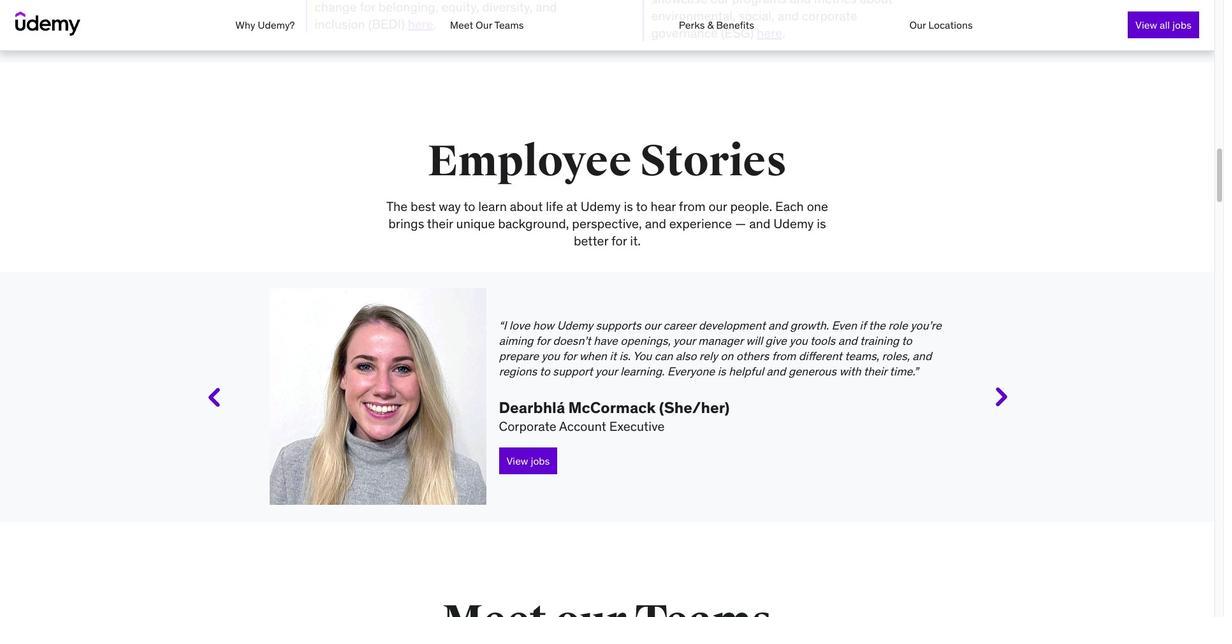 Task type: vqa. For each thing, say whether or not it's contained in the screenshot.
.
yes



Task type: describe. For each thing, give the bounding box(es) containing it.
even
[[832, 318, 857, 333]]

to up unique
[[464, 198, 475, 214]]

1 our from the left
[[476, 18, 492, 31]]

benefits
[[716, 18, 754, 31]]

prepare
[[499, 349, 539, 364]]

udemy inside "i love how udemy supports our career development and growth. even if the role you're aiming for doesn't have openings, your manager will give you tools and training to prepare you for when it is. you can also rely on others from different teams, roles, and regions to support your learning. everyone is helpful and generous with their time."
[[557, 318, 593, 333]]

perspective,
[[572, 215, 642, 231]]

tools
[[810, 334, 836, 348]]

"i love how udemy supports our career development and growth. even if the role you're aiming for doesn't have openings, your manager will give you tools and training to prepare you for when it is. you can also rely on others from different teams, roles, and regions to support your learning. everyone is helpful and generous with their time."
[[499, 318, 942, 379]]

our locations link
[[910, 18, 973, 31]]

brings
[[389, 215, 424, 231]]

rely
[[699, 349, 718, 364]]

—
[[735, 215, 746, 231]]

dearbhlá
[[499, 398, 565, 418]]

from inside "i love how udemy supports our career development and growth. even if the role you're aiming for doesn't have openings, your manager will give you tools and training to prepare you for when it is. you can also rely on others from different teams, roles, and regions to support your learning. everyone is helpful and generous with their time."
[[772, 349, 796, 364]]

view jobs link
[[499, 448, 558, 475]]

people.
[[730, 198, 772, 214]]

view for view all jobs
[[1136, 18, 1157, 31]]

to down role
[[902, 334, 912, 348]]

teams,
[[845, 349, 879, 364]]

it.
[[630, 233, 641, 249]]

and up time."
[[913, 349, 932, 364]]

aiming
[[499, 334, 533, 348]]

0 horizontal spatial here
[[408, 16, 434, 32]]

perks
[[679, 18, 705, 31]]

when
[[579, 349, 607, 364]]

our inside "i love how udemy supports our career development and growth. even if the role you're aiming for doesn't have openings, your manager will give you tools and training to prepare you for when it is. you can also rely on others from different teams, roles, and regions to support your learning. everyone is helpful and generous with their time."
[[644, 318, 661, 333]]

with
[[839, 364, 861, 379]]

supports
[[596, 318, 641, 333]]

1 vertical spatial for
[[536, 334, 550, 348]]

our locations
[[910, 18, 973, 31]]

you
[[633, 349, 652, 364]]

meet
[[450, 18, 473, 31]]

1 horizontal spatial .
[[783, 25, 786, 41]]

employee
[[428, 135, 632, 188]]

why udemy? link
[[235, 18, 295, 31]]

learning.
[[620, 364, 665, 379]]

view all jobs link
[[1128, 11, 1199, 38]]

our inside 'the best way to learn about life at udemy is to hear from our people. each one brings their unique background, perspective, and experience — and udemy is better for it.'
[[709, 198, 727, 214]]

stories
[[640, 135, 787, 188]]

employee stories
[[428, 135, 787, 188]]

0 vertical spatial is
[[624, 198, 633, 214]]

locations
[[929, 18, 973, 31]]

the
[[869, 318, 886, 333]]

view jobs
[[507, 455, 550, 468]]

hear
[[651, 198, 676, 214]]

0 vertical spatial jobs
[[1173, 18, 1192, 31]]

meet our teams
[[450, 18, 524, 31]]

and down others
[[767, 364, 786, 379]]

"i
[[499, 318, 507, 333]]

udemy?
[[258, 18, 295, 31]]

(she/her)
[[659, 398, 730, 418]]

account
[[559, 419, 606, 435]]

executive
[[609, 419, 665, 435]]

1 vertical spatial your
[[596, 364, 618, 379]]

2 vertical spatial for
[[563, 349, 577, 364]]

&
[[707, 18, 714, 31]]

0 vertical spatial your
[[673, 334, 696, 348]]

all
[[1160, 18, 1170, 31]]

roles,
[[882, 349, 910, 364]]

and right —
[[749, 215, 771, 231]]

and up give
[[768, 318, 788, 333]]

the best way to learn about life at udemy is to hear from our people. each one brings their unique background, perspective, and experience — and udemy is better for it.
[[386, 198, 828, 249]]

others
[[736, 349, 769, 364]]

each
[[775, 198, 804, 214]]

0 horizontal spatial jobs
[[531, 455, 550, 468]]

everyone
[[667, 364, 715, 379]]

one
[[807, 198, 828, 214]]

to left hear
[[636, 198, 648, 214]]

it
[[610, 349, 617, 364]]

life
[[546, 198, 563, 214]]

1 vertical spatial udemy
[[774, 215, 814, 231]]

view all jobs
[[1136, 18, 1192, 31]]

for inside 'the best way to learn about life at udemy is to hear from our people. each one brings their unique background, perspective, and experience — and udemy is better for it.'
[[612, 233, 627, 249]]



Task type: locate. For each thing, give the bounding box(es) containing it.
love
[[509, 318, 530, 333]]

to
[[464, 198, 475, 214], [636, 198, 648, 214], [902, 334, 912, 348], [540, 364, 550, 379]]

and down even
[[838, 334, 857, 348]]

is up perspective, at the top of the page
[[624, 198, 633, 214]]

your up also
[[673, 334, 696, 348]]

0 horizontal spatial our
[[476, 18, 492, 31]]

give
[[766, 334, 787, 348]]

udemy image
[[15, 11, 80, 36]]

here
[[408, 16, 434, 32], [757, 25, 783, 41]]

why
[[235, 18, 255, 31]]

you're
[[911, 318, 942, 333]]

view
[[1136, 18, 1157, 31], [507, 455, 528, 468]]

. right benefits
[[783, 25, 786, 41]]

jobs right all on the top right
[[1173, 18, 1192, 31]]

0 vertical spatial udemy
[[581, 198, 621, 214]]

. left meet
[[434, 16, 437, 32]]

is.
[[619, 349, 631, 364]]

for
[[612, 233, 627, 249], [536, 334, 550, 348], [563, 349, 577, 364]]

view down corporate
[[507, 455, 528, 468]]

perks & benefits
[[679, 18, 754, 31]]

here link right benefits
[[757, 25, 783, 41]]

from inside 'the best way to learn about life at udemy is to hear from our people. each one brings their unique background, perspective, and experience — and udemy is better for it.'
[[679, 198, 706, 214]]

0 vertical spatial for
[[612, 233, 627, 249]]

is
[[624, 198, 633, 214], [817, 215, 826, 231], [718, 364, 726, 379]]

how
[[533, 318, 554, 333]]

support
[[553, 364, 593, 379]]

and down hear
[[645, 215, 666, 231]]

to right 'regions'
[[540, 364, 550, 379]]

for left it.
[[612, 233, 627, 249]]

learn
[[478, 198, 507, 214]]

better
[[574, 233, 608, 249]]

here . right benefits
[[757, 25, 786, 41]]

you down doesn't
[[542, 349, 560, 364]]

here right benefits
[[757, 25, 783, 41]]

0 horizontal spatial is
[[624, 198, 633, 214]]

at
[[566, 198, 578, 214]]

1 vertical spatial from
[[772, 349, 796, 364]]

meet our teams link
[[450, 18, 524, 31]]

manager
[[698, 334, 743, 348]]

their down teams, at bottom right
[[864, 364, 887, 379]]

here link left meet
[[408, 16, 434, 32]]

their inside "i love how udemy supports our career development and growth. even if the role you're aiming for doesn't have openings, your manager will give you tools and training to prepare you for when it is. you can also rely on others from different teams, roles, and regions to support your learning. everyone is helpful and generous with their time."
[[864, 364, 887, 379]]

0 horizontal spatial from
[[679, 198, 706, 214]]

our right meet
[[476, 18, 492, 31]]

time."
[[890, 364, 919, 379]]

1 horizontal spatial their
[[864, 364, 887, 379]]

is inside "i love how udemy supports our career development and growth. even if the role you're aiming for doesn't have openings, your manager will give you tools and training to prepare you for when it is. you can also rely on others from different teams, roles, and regions to support your learning. everyone is helpful and generous with their time."
[[718, 364, 726, 379]]

1 vertical spatial jobs
[[531, 455, 550, 468]]

can
[[655, 349, 673, 364]]

our
[[476, 18, 492, 31], [910, 18, 926, 31]]

role
[[888, 318, 908, 333]]

1 vertical spatial our
[[644, 318, 661, 333]]

0 vertical spatial you
[[790, 334, 808, 348]]

perks & benefits link
[[679, 18, 754, 31]]

2 horizontal spatial is
[[817, 215, 826, 231]]

our left locations in the top of the page
[[910, 18, 926, 31]]

you
[[790, 334, 808, 348], [542, 349, 560, 364]]

0 horizontal spatial your
[[596, 364, 618, 379]]

on
[[721, 349, 734, 364]]

1 vertical spatial view
[[507, 455, 528, 468]]

0 vertical spatial our
[[709, 198, 727, 214]]

development
[[699, 318, 766, 333]]

.
[[434, 16, 437, 32], [783, 25, 786, 41]]

why udemy?
[[235, 18, 295, 31]]

career
[[664, 318, 696, 333]]

1 vertical spatial is
[[817, 215, 826, 231]]

here link
[[408, 16, 434, 32], [757, 25, 783, 41]]

helpful
[[729, 364, 764, 379]]

openings,
[[621, 334, 671, 348]]

0 horizontal spatial for
[[536, 334, 550, 348]]

jobs
[[1173, 18, 1192, 31], [531, 455, 550, 468]]

1 horizontal spatial jobs
[[1173, 18, 1192, 31]]

training
[[860, 334, 899, 348]]

different
[[799, 349, 842, 364]]

udemy up perspective, at the top of the page
[[581, 198, 621, 214]]

1 horizontal spatial our
[[709, 198, 727, 214]]

also
[[676, 349, 697, 364]]

your down it
[[596, 364, 618, 379]]

0 horizontal spatial their
[[427, 215, 453, 231]]

our up experience
[[709, 198, 727, 214]]

1 horizontal spatial our
[[910, 18, 926, 31]]

0 horizontal spatial our
[[644, 318, 661, 333]]

have
[[594, 334, 618, 348]]

from down give
[[772, 349, 796, 364]]

0 horizontal spatial here .
[[408, 16, 437, 32]]

1 horizontal spatial view
[[1136, 18, 1157, 31]]

if
[[860, 318, 866, 333]]

way
[[439, 198, 461, 214]]

their down way
[[427, 215, 453, 231]]

their inside 'the best way to learn about life at udemy is to hear from our people. each one brings their unique background, perspective, and experience — and udemy is better for it.'
[[427, 215, 453, 231]]

dearbhlá mccormack (she/her) corporate account executive
[[499, 398, 730, 435]]

1 horizontal spatial here link
[[757, 25, 783, 41]]

0 vertical spatial from
[[679, 198, 706, 214]]

1 horizontal spatial you
[[790, 334, 808, 348]]

here .
[[408, 16, 437, 32], [757, 25, 786, 41]]

here . left meet
[[408, 16, 437, 32]]

corporate
[[499, 419, 557, 435]]

experience
[[669, 215, 732, 231]]

jobs down corporate
[[531, 455, 550, 468]]

their
[[427, 215, 453, 231], [864, 364, 887, 379]]

0 vertical spatial their
[[427, 215, 453, 231]]

generous
[[789, 364, 837, 379]]

udemy down each
[[774, 215, 814, 231]]

2 horizontal spatial for
[[612, 233, 627, 249]]

2 vertical spatial udemy
[[557, 318, 593, 333]]

here left meet
[[408, 16, 434, 32]]

0 vertical spatial view
[[1136, 18, 1157, 31]]

1 vertical spatial their
[[864, 364, 887, 379]]

is down on
[[718, 364, 726, 379]]

0 horizontal spatial .
[[434, 16, 437, 32]]

1 horizontal spatial is
[[718, 364, 726, 379]]

1 horizontal spatial here .
[[757, 25, 786, 41]]

0 horizontal spatial you
[[542, 349, 560, 364]]

1 horizontal spatial here
[[757, 25, 783, 41]]

for down how
[[536, 334, 550, 348]]

from up experience
[[679, 198, 706, 214]]

1 horizontal spatial for
[[563, 349, 577, 364]]

regions
[[499, 364, 537, 379]]

1 horizontal spatial from
[[772, 349, 796, 364]]

is down one
[[817, 215, 826, 231]]

0 horizontal spatial view
[[507, 455, 528, 468]]

mccormack
[[569, 398, 656, 418]]

0 horizontal spatial here link
[[408, 16, 434, 32]]

udemy
[[581, 198, 621, 214], [774, 215, 814, 231], [557, 318, 593, 333]]

2 vertical spatial is
[[718, 364, 726, 379]]

1 vertical spatial you
[[542, 349, 560, 364]]

1 horizontal spatial your
[[673, 334, 696, 348]]

the
[[386, 198, 408, 214]]

best
[[411, 198, 436, 214]]

growth.
[[790, 318, 829, 333]]

you down growth.
[[790, 334, 808, 348]]

will
[[746, 334, 763, 348]]

view left all on the top right
[[1136, 18, 1157, 31]]

teams
[[494, 18, 524, 31]]

view for view jobs
[[507, 455, 528, 468]]

our up openings,
[[644, 318, 661, 333]]

doesn't
[[553, 334, 591, 348]]

from
[[679, 198, 706, 214], [772, 349, 796, 364]]

about
[[510, 198, 543, 214]]

your
[[673, 334, 696, 348], [596, 364, 618, 379]]

for down doesn't
[[563, 349, 577, 364]]

background,
[[498, 215, 569, 231]]

unique
[[456, 215, 495, 231]]

udemy up doesn't
[[557, 318, 593, 333]]

2 our from the left
[[910, 18, 926, 31]]



